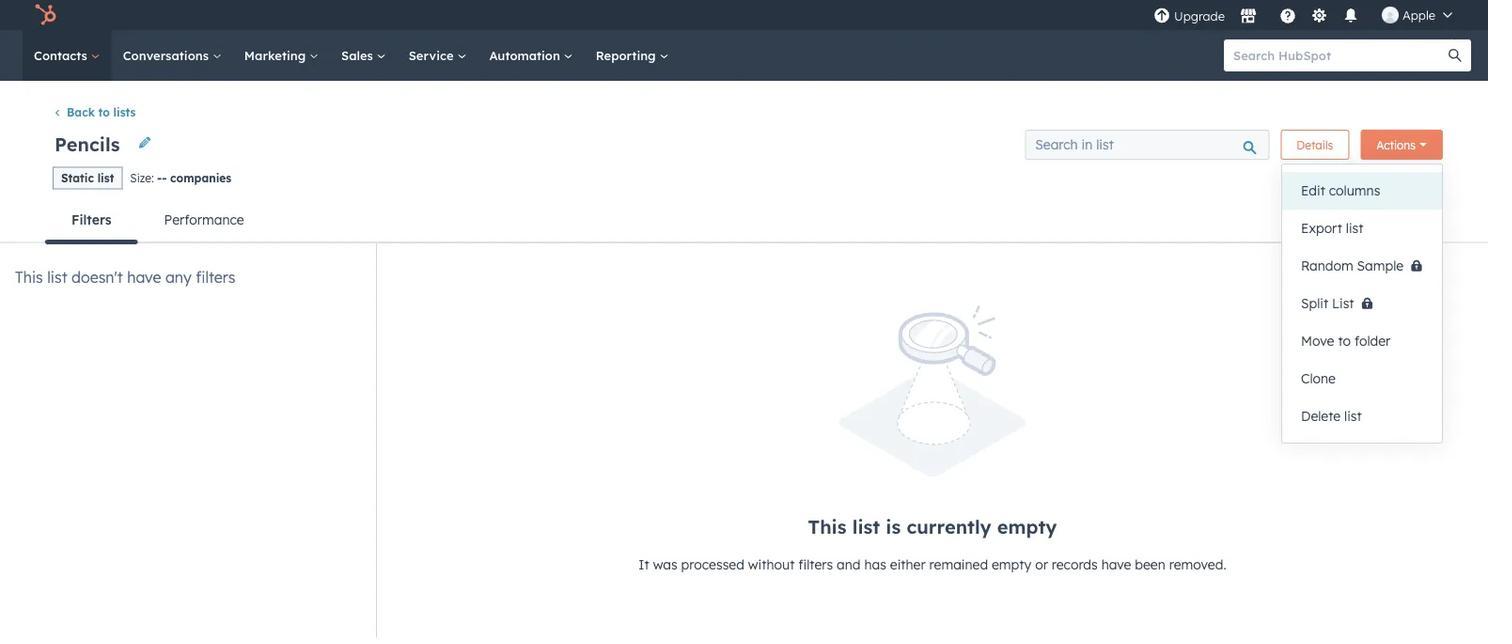 Task type: locate. For each thing, give the bounding box(es) containing it.
back to lists
[[67, 105, 136, 119]]

this for this list doesn't have any filters
[[15, 268, 43, 287]]

to left lists
[[98, 105, 110, 119]]

either
[[890, 556, 926, 573]]

1 horizontal spatial this
[[808, 515, 847, 538]]

list right export on the right top of the page
[[1347, 220, 1364, 237]]

1 horizontal spatial have
[[1102, 556, 1132, 573]]

this up and
[[808, 515, 847, 538]]

banner containing details
[[45, 124, 1444, 166]]

back to lists link
[[53, 105, 136, 119]]

menu
[[1152, 0, 1466, 30]]

random
[[1302, 258, 1354, 274]]

help button
[[1272, 0, 1304, 30]]

banner
[[45, 124, 1444, 166]]

1 horizontal spatial filters
[[799, 556, 833, 573]]

actions button
[[1361, 130, 1444, 160]]

and
[[837, 556, 861, 573]]

1 vertical spatial have
[[1102, 556, 1132, 573]]

split
[[1302, 295, 1329, 312]]

filters
[[196, 268, 236, 287], [799, 556, 833, 573]]

0 vertical spatial empty
[[998, 515, 1057, 538]]

random sample
[[1302, 258, 1404, 274]]

filters right any
[[196, 268, 236, 287]]

0 vertical spatial this
[[15, 268, 43, 287]]

any
[[165, 268, 192, 287]]

filters
[[71, 211, 112, 228]]

been
[[1135, 556, 1166, 573]]

1 vertical spatial this
[[808, 515, 847, 538]]

upgrade image
[[1154, 8, 1171, 25]]

split list button
[[1283, 285, 1443, 323]]

list
[[97, 171, 114, 185], [1347, 220, 1364, 237], [47, 268, 67, 287], [1345, 408, 1363, 425], [853, 515, 880, 538]]

list right delete
[[1345, 408, 1363, 425]]

empty up or
[[998, 515, 1057, 538]]

0 vertical spatial have
[[127, 268, 161, 287]]

static
[[61, 171, 94, 185]]

list inside button
[[1345, 408, 1363, 425]]

search button
[[1440, 39, 1472, 71]]

or
[[1036, 556, 1048, 573]]

clone
[[1302, 371, 1336, 387]]

empty left or
[[992, 556, 1032, 573]]

to for folder
[[1339, 333, 1351, 349]]

this for this list is currently empty
[[808, 515, 847, 538]]

list inside page section element
[[97, 171, 114, 185]]

companies
[[170, 171, 232, 185]]

to
[[98, 105, 110, 119], [1339, 333, 1351, 349]]

0 horizontal spatial filters
[[196, 268, 236, 287]]

list left is
[[853, 515, 880, 538]]

bob builder image
[[1382, 7, 1399, 24]]

1 horizontal spatial to
[[1339, 333, 1351, 349]]

list for this list is currently empty
[[853, 515, 880, 538]]

conversations
[[123, 47, 212, 63]]

it was processed without filters and has either remained empty or records have been removed.
[[639, 556, 1227, 573]]

is
[[886, 515, 901, 538]]

contacts link
[[23, 30, 112, 81]]

edit columns button
[[1283, 172, 1443, 210]]

hubspot image
[[34, 4, 56, 26]]

1 vertical spatial filters
[[799, 556, 833, 573]]

to for lists
[[98, 105, 110, 119]]

0 vertical spatial filters
[[196, 268, 236, 287]]

marketing
[[244, 47, 309, 63]]

was
[[653, 556, 678, 573]]

list right static
[[97, 171, 114, 185]]

navigation containing filters
[[45, 197, 1444, 245]]

this
[[15, 268, 43, 287], [808, 515, 847, 538]]

clone button
[[1283, 360, 1443, 398]]

upgrade
[[1175, 8, 1225, 24]]

random sample button
[[1283, 247, 1443, 285]]

1 vertical spatial to
[[1339, 333, 1351, 349]]

navigation
[[45, 197, 1444, 245]]

have left been
[[1102, 556, 1132, 573]]

0 vertical spatial to
[[98, 105, 110, 119]]

this left doesn't
[[15, 268, 43, 287]]

marketplaces image
[[1240, 8, 1257, 25]]

empty
[[998, 515, 1057, 538], [992, 556, 1032, 573]]

service
[[409, 47, 457, 63]]

to inside button
[[1339, 333, 1351, 349]]

Search HubSpot search field
[[1224, 39, 1455, 71]]

export
[[1302, 220, 1343, 237]]

export list button
[[1283, 210, 1443, 247]]

have left any
[[127, 268, 161, 287]]

list inside button
[[1347, 220, 1364, 237]]

0 horizontal spatial have
[[127, 268, 161, 287]]

to right the move at the bottom right of page
[[1339, 333, 1351, 349]]

service link
[[398, 30, 478, 81]]

lists
[[113, 105, 136, 119]]

filters left and
[[799, 556, 833, 573]]

-
[[157, 171, 162, 185], [162, 171, 167, 185]]

removed.
[[1170, 556, 1227, 573]]

edit columns
[[1302, 182, 1381, 199]]

delete list
[[1302, 408, 1363, 425]]

reporting
[[596, 47, 660, 63]]

export list
[[1302, 220, 1364, 237]]

list for static list
[[97, 171, 114, 185]]

navigation inside page section element
[[45, 197, 1444, 245]]

have
[[127, 268, 161, 287], [1102, 556, 1132, 573]]

0 horizontal spatial this
[[15, 268, 43, 287]]

0 horizontal spatial to
[[98, 105, 110, 119]]

to inside page section element
[[98, 105, 110, 119]]

list left doesn't
[[47, 268, 67, 287]]



Task type: describe. For each thing, give the bounding box(es) containing it.
menu containing apple
[[1152, 0, 1466, 30]]

2 - from the left
[[162, 171, 167, 185]]

hubspot link
[[23, 4, 71, 26]]

details
[[1297, 138, 1334, 152]]

actions
[[1377, 138, 1416, 152]]

banner inside page section element
[[45, 124, 1444, 166]]

marketing link
[[233, 30, 330, 81]]

static list
[[61, 171, 114, 185]]

list
[[1333, 295, 1355, 312]]

settings link
[[1308, 5, 1332, 25]]

List name field
[[53, 131, 126, 156]]

help image
[[1280, 8, 1297, 25]]

has
[[865, 556, 887, 573]]

search image
[[1449, 49, 1462, 62]]

apple button
[[1371, 0, 1464, 30]]

edit
[[1302, 182, 1326, 199]]

list for delete list
[[1345, 408, 1363, 425]]

sample
[[1358, 258, 1404, 274]]

apple
[[1403, 7, 1436, 23]]

processed
[[681, 556, 745, 573]]

columns
[[1330, 182, 1381, 199]]

filters button
[[45, 197, 138, 245]]

sales
[[341, 47, 377, 63]]

it
[[639, 556, 650, 573]]

delete
[[1302, 408, 1341, 425]]

details button
[[1281, 130, 1350, 160]]

reporting link
[[585, 30, 680, 81]]

sales link
[[330, 30, 398, 81]]

doesn't
[[72, 268, 123, 287]]

move to folder button
[[1283, 323, 1443, 360]]

performance
[[164, 211, 244, 228]]

marketplaces button
[[1229, 0, 1269, 30]]

page section element
[[0, 81, 1489, 245]]

back
[[67, 105, 95, 119]]

size:
[[130, 171, 154, 185]]

list for this list doesn't have any filters
[[47, 268, 67, 287]]

Search in list search field
[[1025, 130, 1270, 160]]

folder
[[1355, 333, 1391, 349]]

this list is currently empty
[[808, 515, 1057, 538]]

size: -- companies
[[130, 171, 232, 185]]

without
[[748, 556, 795, 573]]

delete list button
[[1283, 398, 1443, 435]]

remained
[[930, 556, 989, 573]]

performance button
[[138, 197, 271, 242]]

move
[[1302, 333, 1335, 349]]

notifications button
[[1335, 0, 1367, 30]]

split list
[[1302, 295, 1355, 312]]

automation
[[489, 47, 564, 63]]

list for export list
[[1347, 220, 1364, 237]]

move to folder
[[1302, 333, 1391, 349]]

records
[[1052, 556, 1098, 573]]

conversations link
[[112, 30, 233, 81]]

this list doesn't have any filters
[[15, 268, 236, 287]]

automation link
[[478, 30, 585, 81]]

settings image
[[1311, 8, 1328, 25]]

contacts
[[34, 47, 91, 63]]

notifications image
[[1343, 8, 1360, 25]]

currently
[[907, 515, 992, 538]]

1 - from the left
[[157, 171, 162, 185]]

1 vertical spatial empty
[[992, 556, 1032, 573]]



Task type: vqa. For each thing, say whether or not it's contained in the screenshot.
Notifications icon
yes



